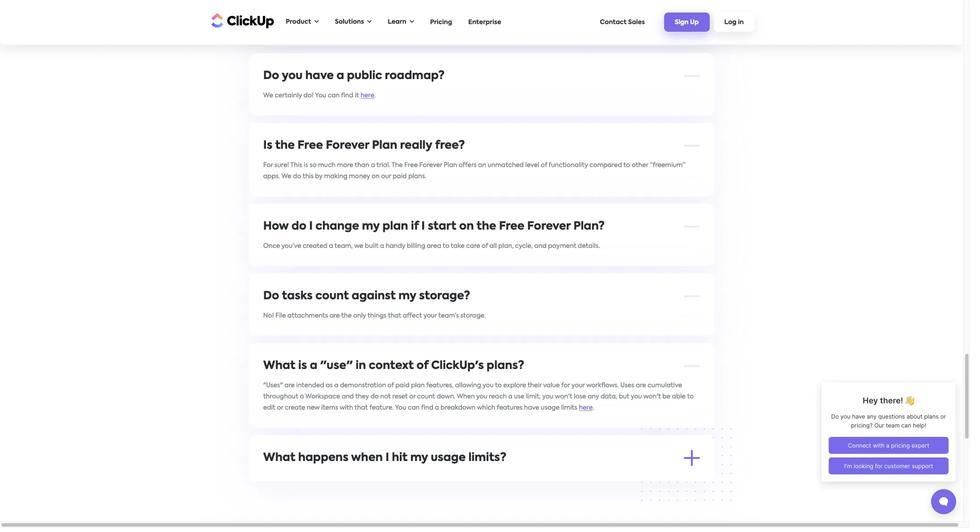 Task type: describe. For each thing, give the bounding box(es) containing it.
works
[[278, 486, 296, 492]]

sales
[[628, 19, 645, 25]]

0 vertical spatial can
[[328, 92, 340, 99]]

plans?
[[487, 361, 525, 372]]

you up learn
[[385, 11, 396, 18]]

of up the features,
[[417, 361, 429, 372]]

items
[[321, 405, 338, 411]]

here link for do you have a public roadmap?
[[361, 92, 375, 99]]

once you've created a team, we built a handy billing area to take care of all plan, cycle, and payment details.
[[263, 243, 600, 249]]

0 horizontal spatial i
[[309, 221, 313, 232]]

you're free to cancel at anytime! when you do, your current plan will last until the end of your billing cycle, unless you choose to downgrade immediately.
[[263, 11, 690, 29]]

2 horizontal spatial as
[[458, 475, 465, 481]]

0 vertical spatial find
[[341, 92, 354, 99]]

1 vertical spatial billing
[[407, 243, 426, 249]]

of inside you're free to cancel at anytime! when you do, your current plan will last until the end of your billing cycle, unless you choose to downgrade immediately.
[[527, 11, 533, 18]]

here link for what is a "use" in context of clickup's plans?
[[579, 405, 593, 411]]

which
[[477, 405, 496, 411]]

do,
[[398, 11, 407, 18]]

what for what is a "use" in context of clickup's plans?
[[263, 361, 296, 372]]

features
[[497, 405, 523, 411]]

plan,
[[499, 243, 514, 249]]

1 vertical spatial is
[[298, 361, 307, 372]]

making
[[324, 173, 348, 180]]

plan?
[[574, 221, 605, 232]]

of inside for sure! this is so much more than a trial. the free forever plan offers an unmatched level of functionality compared to other "freemium" apps. we do this by making money on our paid plans.
[[541, 162, 547, 168]]

take
[[451, 243, 465, 249]]

value
[[543, 383, 560, 389]]

1 vertical spatial or
[[277, 405, 284, 411]]

1 horizontal spatial on
[[460, 221, 474, 232]]

contact sales button
[[596, 15, 649, 30]]

billing inside you're free to cancel at anytime! when you do, your current plan will last until the end of your billing cycle, unless you choose to downgrade immediately.
[[550, 11, 568, 18]]

2 horizontal spatial are
[[636, 383, 646, 389]]

enterprise
[[468, 19, 501, 25]]

money
[[349, 173, 370, 180]]

much
[[318, 162, 336, 168]]

plan inside "uses" are intended as a demonstration of paid plan features, allowing you to explore their value for your workflows. uses are cumulative throughout a workspace and they do not reset or count down. when you reach a use limit, you won't lose any data, but you won't be able to edit or create new items with that feature. you can find a breakdown which features have usage limits
[[411, 383, 425, 389]]

with
[[340, 405, 353, 411]]

the inside you'll still be able to use clickup, and we'll let you know as soon as a limit is reached. we're happy to provide a grace period to find the plan that works for you!
[[663, 475, 674, 481]]

able inside "uses" are intended as a demonstration of paid plan features, allowing you to explore their value for your workflows. uses are cumulative throughout a workspace and they do not reset or count down. when you reach a use limit, you won't lose any data, but you won't be able to edit or create new items with that feature. you can find a breakdown which features have usage limits
[[672, 394, 686, 400]]

details.
[[578, 243, 600, 249]]

we'll
[[378, 475, 391, 481]]

is inside for sure! this is so much more than a trial. the free forever plan offers an unmatched level of functionality compared to other "freemium" apps. we do this by making money on our paid plans.
[[304, 162, 308, 168]]

a left the grace
[[594, 475, 599, 481]]

learn
[[388, 19, 406, 25]]

1 won't from the left
[[555, 394, 573, 400]]

reach
[[489, 394, 507, 400]]

their
[[528, 383, 542, 389]]

and inside you'll still be able to use clickup, and we'll let you know as soon as a limit is reached. we're happy to provide a grace period to find the plan that works for you!
[[364, 475, 376, 481]]

0 horizontal spatial forever
[[326, 140, 370, 151]]

storage.
[[461, 313, 486, 319]]

anytime!
[[337, 11, 364, 18]]

pricing link
[[426, 15, 457, 30]]

use inside "uses" are intended as a demonstration of paid plan features, allowing you to explore their value for your workflows. uses are cumulative throughout a workspace and they do not reset or count down. when you reach a use limit, you won't lose any data, but you won't be able to edit or create new items with that feature. you can find a breakdown which features have usage limits
[[514, 394, 525, 400]]

of left the "all"
[[482, 243, 488, 249]]

team's
[[439, 313, 459, 319]]

team,
[[335, 243, 353, 249]]

until
[[487, 11, 500, 18]]

forever for i
[[527, 221, 571, 232]]

as inside "uses" are intended as a demonstration of paid plan features, allowing you to explore their value for your workflows. uses are cumulative throughout a workspace and they do not reset or count down. when you reach a use limit, you won't lose any data, but you won't be able to edit or create new items with that feature. you can find a breakdown which features have usage limits
[[326, 383, 333, 389]]

throughout
[[263, 394, 298, 400]]

against
[[352, 291, 396, 302]]

0 vertical spatial that
[[388, 313, 402, 319]]

product button
[[281, 13, 323, 31]]

compared
[[590, 162, 622, 168]]

paid inside "uses" are intended as a demonstration of paid plan features, allowing you to explore their value for your workflows. uses are cumulative throughout a workspace and they do not reset or count down. when you reach a use limit, you won't lose any data, but you won't be able to edit or create new items with that feature. you can find a breakdown which features have usage limits
[[396, 383, 410, 389]]

you down value
[[543, 394, 554, 400]]

you're
[[263, 11, 282, 18]]

0 horizontal spatial free
[[298, 140, 323, 151]]

0 vertical spatial and
[[535, 243, 547, 249]]

"use"
[[320, 361, 353, 372]]

explore
[[504, 383, 526, 389]]

log
[[724, 19, 737, 26]]

0 vertical spatial have
[[306, 70, 334, 82]]

if
[[411, 221, 419, 232]]

you up certainly
[[282, 70, 303, 82]]

know
[[415, 475, 431, 481]]

tasks
[[282, 291, 313, 302]]

features,
[[427, 383, 454, 389]]

no!
[[263, 313, 274, 319]]

1 horizontal spatial as
[[433, 475, 440, 481]]

you inside "uses" are intended as a demonstration of paid plan features, allowing you to explore their value for your workflows. uses are cumulative throughout a workspace and they do not reset or count down. when you reach a use limit, you won't lose any data, but you won't be able to edit or create new items with that feature. you can find a breakdown which features have usage limits
[[395, 405, 407, 411]]

my for storage?
[[399, 291, 417, 302]]

happy
[[540, 475, 560, 481]]

1 horizontal spatial are
[[330, 313, 340, 319]]

all
[[490, 243, 497, 249]]

sign up button
[[664, 13, 710, 32]]

intended
[[297, 383, 324, 389]]

my for plan
[[362, 221, 380, 232]]

payment
[[548, 243, 577, 249]]

0 vertical spatial or
[[410, 394, 416, 400]]

your inside "uses" are intended as a demonstration of paid plan features, allowing you to explore their value for your workflows. uses are cumulative throughout a workspace and they do not reset or count down. when you reach a use limit, you won't lose any data, but you won't be able to edit or create new items with that feature. you can find a breakdown which features have usage limits
[[572, 383, 585, 389]]

things
[[368, 313, 387, 319]]

do for do tasks count against my storage?
[[263, 291, 279, 302]]

the
[[392, 162, 403, 168]]

2 vertical spatial my
[[411, 453, 428, 464]]

the right is
[[275, 140, 295, 151]]

0 vertical spatial plan
[[372, 140, 398, 151]]

functionality
[[549, 162, 588, 168]]

we're
[[521, 475, 539, 481]]

at
[[328, 11, 335, 18]]

do inside for sure! this is so much more than a trial. the free forever plan offers an unmatched level of functionality compared to other "freemium" apps. we do this by making money on our paid plans.
[[293, 173, 301, 180]]

is the free forever plan really free?
[[263, 140, 465, 151]]

the inside you're free to cancel at anytime! when you do, your current plan will last until the end of your billing cycle, unless you choose to downgrade immediately.
[[502, 11, 512, 18]]

1 vertical spatial in
[[356, 361, 366, 372]]

1 horizontal spatial i
[[386, 453, 389, 464]]

that inside you'll still be able to use clickup, and we'll let you know as soon as a limit is reached. we're happy to provide a grace period to find the plan that works for you!
[[263, 486, 277, 492]]

0 horizontal spatial are
[[285, 383, 295, 389]]

you right but
[[631, 394, 642, 400]]

up
[[690, 19, 699, 26]]

the up the "all"
[[477, 221, 496, 232]]

how do i change my plan if i start on the free forever plan?
[[263, 221, 605, 232]]

free for much
[[405, 162, 418, 168]]

a up create
[[300, 394, 304, 400]]

immediately.
[[263, 23, 303, 29]]

learn button
[[383, 13, 419, 31]]

clickup,
[[337, 475, 362, 481]]

new
[[307, 405, 320, 411]]

plan inside you'll still be able to use clickup, and we'll let you know as soon as a limit is reached. we're happy to provide a grace period to find the plan that works for you!
[[675, 475, 689, 481]]

data,
[[601, 394, 618, 400]]

for inside you'll still be able to use clickup, and we'll let you know as soon as a limit is reached. we're happy to provide a grace period to find the plan that works for you!
[[298, 486, 306, 492]]

2 horizontal spatial i
[[422, 221, 425, 232]]

storage?
[[419, 291, 470, 302]]

handy
[[386, 243, 406, 249]]

it
[[355, 92, 359, 99]]

a left team,
[[329, 243, 333, 249]]

usage inside "uses" are intended as a demonstration of paid plan features, allowing you to explore their value for your workflows. uses are cumulative throughout a workspace and they do not reset or count down. when you reach a use limit, you won't lose any data, but you won't be able to edit or create new items with that feature. you can find a breakdown which features have usage limits
[[541, 405, 560, 411]]

your right affect
[[424, 313, 437, 319]]

current
[[424, 11, 446, 18]]

a up features
[[509, 394, 513, 400]]

we inside for sure! this is so much more than a trial. the free forever plan offers an unmatched level of functionality compared to other "freemium" apps. we do this by making money on our paid plans.
[[282, 173, 292, 180]]

a down down.
[[435, 405, 439, 411]]

free
[[284, 11, 296, 18]]

do for do you have a public roadmap?
[[263, 70, 279, 82]]

provide
[[569, 475, 593, 481]]

0 horizontal spatial cycle,
[[515, 243, 533, 249]]

1 vertical spatial here
[[579, 405, 593, 411]]

is inside you'll still be able to use clickup, and we'll let you know as soon as a limit is reached. we're happy to provide a grace period to find the plan that works for you!
[[487, 475, 491, 481]]

not
[[381, 394, 391, 400]]

free?
[[435, 140, 465, 151]]

for
[[263, 162, 273, 168]]

other
[[632, 162, 649, 168]]



Task type: locate. For each thing, give the bounding box(es) containing it.
can right feature.
[[408, 405, 420, 411]]

0 vertical spatial use
[[514, 394, 525, 400]]

1 horizontal spatial able
[[672, 394, 686, 400]]

more
[[337, 162, 354, 168]]

reset
[[393, 394, 408, 400]]

1 vertical spatial here link
[[579, 405, 593, 411]]

area
[[427, 243, 441, 249]]

usage up soon
[[431, 453, 466, 464]]

1 horizontal spatial that
[[355, 405, 368, 411]]

1 vertical spatial that
[[355, 405, 368, 411]]

our
[[381, 173, 391, 180]]

0 vertical spatial able
[[672, 394, 686, 400]]

plan inside you're free to cancel at anytime! when you do, your current plan will last until the end of your billing cycle, unless you choose to downgrade immediately.
[[448, 11, 461, 18]]

0 horizontal spatial we
[[263, 92, 273, 99]]

1 horizontal spatial forever
[[420, 162, 443, 168]]

when
[[351, 453, 383, 464]]

forever for than
[[420, 162, 443, 168]]

be inside "uses" are intended as a demonstration of paid plan features, allowing you to explore their value for your workflows. uses are cumulative throughout a workspace and they do not reset or count down. when you reach a use limit, you won't lose any data, but you won't be able to edit or create new items with that feature. you can find a breakdown which features have usage limits
[[663, 394, 671, 400]]

of right end
[[527, 11, 533, 18]]

2 do from the top
[[263, 291, 279, 302]]

we
[[355, 243, 364, 249]]

we left certainly
[[263, 92, 273, 99]]

change
[[316, 221, 359, 232]]

roadmap?
[[385, 70, 445, 82]]

1 vertical spatial and
[[342, 394, 354, 400]]

1 horizontal spatial free
[[405, 162, 418, 168]]

. right 'it'
[[375, 92, 376, 99]]

is up intended
[[298, 361, 307, 372]]

a up intended
[[310, 361, 318, 372]]

0 vertical spatial my
[[362, 221, 380, 232]]

you'll
[[263, 475, 279, 481]]

0 vertical spatial here link
[[361, 92, 375, 99]]

limit
[[472, 475, 485, 481]]

really
[[400, 140, 433, 151]]

as up workspace
[[326, 383, 333, 389]]

1 vertical spatial can
[[408, 405, 420, 411]]

0 vertical spatial paid
[[393, 173, 407, 180]]

free up the plans.
[[405, 162, 418, 168]]

soon
[[441, 475, 456, 481]]

0 horizontal spatial here
[[361, 92, 375, 99]]

1 vertical spatial my
[[399, 291, 417, 302]]

what happens when i hit my usage limits?
[[263, 453, 507, 464]]

grace
[[600, 475, 618, 481]]

trial.
[[377, 162, 391, 168]]

1 horizontal spatial you
[[395, 405, 407, 411]]

by
[[315, 173, 323, 180]]

you up "reach"
[[483, 383, 494, 389]]

to inside for sure! this is so much more than a trial. the free forever plan offers an unmatched level of functionality compared to other "freemium" apps. we do this by making money on our paid plans.
[[624, 162, 630, 168]]

0 vertical spatial .
[[375, 92, 376, 99]]

period
[[620, 475, 640, 481]]

you inside you'll still be able to use clickup, and we'll let you know as soon as a limit is reached. we're happy to provide a grace period to find the plan that works for you!
[[402, 475, 413, 481]]

won't up limits
[[555, 394, 573, 400]]

1 vertical spatial on
[[460, 221, 474, 232]]

care
[[466, 243, 480, 249]]

2 what from the top
[[263, 453, 296, 464]]

0 vertical spatial here
[[361, 92, 375, 99]]

0 horizontal spatial can
[[328, 92, 340, 99]]

or
[[410, 394, 416, 400], [277, 405, 284, 411]]

able up you!
[[302, 475, 316, 481]]

1 horizontal spatial cycle,
[[570, 11, 587, 18]]

0 vertical spatial do
[[293, 173, 301, 180]]

lose
[[574, 394, 586, 400]]

as left soon
[[433, 475, 440, 481]]

2 horizontal spatial forever
[[527, 221, 571, 232]]

on left our
[[372, 173, 380, 180]]

last
[[474, 11, 486, 18]]

for sure! this is so much more than a trial. the free forever plan offers an unmatched level of functionality compared to other "freemium" apps. we do this by making money on our paid plans.
[[263, 162, 686, 180]]

0 horizontal spatial and
[[342, 394, 354, 400]]

1 horizontal spatial have
[[524, 405, 540, 411]]

what up still
[[263, 453, 296, 464]]

free up so
[[298, 140, 323, 151]]

able down cumulative
[[672, 394, 686, 400]]

1 vertical spatial have
[[524, 405, 540, 411]]

my up affect
[[399, 291, 417, 302]]

2 vertical spatial find
[[650, 475, 662, 481]]

have inside "uses" are intended as a demonstration of paid plan features, allowing you to explore their value for your workflows. uses are cumulative throughout a workspace and they do not reset or count down. when you reach a use limit, you won't lose any data, but you won't be able to edit or create new items with that feature. you can find a breakdown which features have usage limits
[[524, 405, 540, 411]]

you've
[[282, 243, 301, 249]]

0 vertical spatial you
[[315, 92, 327, 99]]

0 vertical spatial be
[[663, 394, 671, 400]]

able
[[672, 394, 686, 400], [302, 475, 316, 481]]

be inside you'll still be able to use clickup, and we'll let you know as soon as a limit is reached. we're happy to provide a grace period to find the plan that works for you!
[[292, 475, 300, 481]]

here .
[[579, 405, 594, 411]]

free for plan
[[499, 221, 525, 232]]

create
[[285, 405, 306, 411]]

forever inside for sure! this is so much more than a trial. the free forever plan offers an unmatched level of functionality compared to other "freemium" apps. we do this by making money on our paid plans.
[[420, 162, 443, 168]]

1 vertical spatial paid
[[396, 383, 410, 389]]

that down they
[[355, 405, 368, 411]]

free
[[298, 140, 323, 151], [405, 162, 418, 168], [499, 221, 525, 232]]

will
[[463, 11, 473, 18]]

that right things
[[388, 313, 402, 319]]

1 horizontal spatial here
[[579, 405, 593, 411]]

in
[[738, 19, 744, 26], [356, 361, 366, 372]]

built
[[365, 243, 379, 249]]

when inside you're free to cancel at anytime! when you do, your current plan will last until the end of your billing cycle, unless you choose to downgrade immediately.
[[366, 11, 384, 18]]

can left 'it'
[[328, 92, 340, 99]]

i left hit
[[386, 453, 389, 464]]

1 vertical spatial usage
[[431, 453, 466, 464]]

do tasks count against my storage?
[[263, 291, 470, 302]]

the left the only
[[342, 313, 352, 319]]

0 horizontal spatial .
[[375, 92, 376, 99]]

0 vertical spatial usage
[[541, 405, 560, 411]]

to
[[298, 11, 304, 18], [645, 11, 652, 18], [624, 162, 630, 168], [443, 243, 450, 249], [495, 383, 502, 389], [687, 394, 694, 400], [317, 475, 324, 481], [561, 475, 568, 481], [642, 475, 648, 481]]

0 horizontal spatial be
[[292, 475, 300, 481]]

for inside "uses" are intended as a demonstration of paid plan features, allowing you to explore their value for your workflows. uses are cumulative throughout a workspace and they do not reset or count down. when you reach a use limit, you won't lose any data, but you won't be able to edit or create new items with that feature. you can find a breakdown which features have usage limits
[[562, 383, 570, 389]]

1 do from the top
[[263, 70, 279, 82]]

0 horizontal spatial use
[[325, 475, 336, 481]]

and up with
[[342, 394, 354, 400]]

0 horizontal spatial in
[[356, 361, 366, 372]]

a left trial.
[[371, 162, 375, 168]]

0 horizontal spatial as
[[326, 383, 333, 389]]

they
[[356, 394, 369, 400]]

a inside for sure! this is so much more than a trial. the free forever plan offers an unmatched level of functionality compared to other "freemium" apps. we do this by making money on our paid plans.
[[371, 162, 375, 168]]

a up workspace
[[335, 383, 339, 389]]

the left end
[[502, 11, 512, 18]]

0 vertical spatial billing
[[550, 11, 568, 18]]

my
[[362, 221, 380, 232], [399, 291, 417, 302], [411, 453, 428, 464]]

0 vertical spatial is
[[304, 162, 308, 168]]

1 vertical spatial cycle,
[[515, 243, 533, 249]]

is right limit
[[487, 475, 491, 481]]

of up 'not'
[[388, 383, 394, 389]]

when inside "uses" are intended as a demonstration of paid plan features, allowing you to explore their value for your workflows. uses are cumulative throughout a workspace and they do not reset or count down. when you reach a use limit, you won't lose any data, but you won't be able to edit or create new items with that feature. you can find a breakdown which features have usage limits
[[457, 394, 475, 400]]

1 horizontal spatial billing
[[550, 11, 568, 18]]

plan up trial.
[[372, 140, 398, 151]]

1 what from the top
[[263, 361, 296, 372]]

have up we certainly do! you can find it here .
[[306, 70, 334, 82]]

1 vertical spatial find
[[421, 405, 434, 411]]

sign
[[675, 19, 689, 26]]

and inside "uses" are intended as a demonstration of paid plan features, allowing you to explore their value for your workflows. uses are cumulative throughout a workspace and they do not reset or count down. when you reach a use limit, you won't lose any data, but you won't be able to edit or create new items with that feature. you can find a breakdown which features have usage limits
[[342, 394, 354, 400]]

1 horizontal spatial and
[[364, 475, 376, 481]]

1 horizontal spatial count
[[417, 394, 435, 400]]

1 horizontal spatial for
[[562, 383, 570, 389]]

sure!
[[275, 162, 289, 168]]

0 vertical spatial count
[[316, 291, 349, 302]]

here link down lose
[[579, 405, 593, 411]]

0 horizontal spatial on
[[372, 173, 380, 180]]

count up attachments
[[316, 291, 349, 302]]

0 horizontal spatial plan
[[372, 140, 398, 151]]

do inside "uses" are intended as a demonstration of paid plan features, allowing you to explore their value for your workflows. uses are cumulative throughout a workspace and they do not reset or count down. when you reach a use limit, you won't lose any data, but you won't be able to edit or create new items with that feature. you can find a breakdown which features have usage limits
[[371, 394, 379, 400]]

count inside "uses" are intended as a demonstration of paid plan features, allowing you to explore their value for your workflows. uses are cumulative throughout a workspace and they do not reset or count down. when you reach a use limit, you won't lose any data, but you won't be able to edit or create new items with that feature. you can find a breakdown which features have usage limits
[[417, 394, 435, 400]]

1 vertical spatial do
[[263, 291, 279, 302]]

your right do,
[[409, 11, 422, 18]]

a left limit
[[466, 475, 470, 481]]

paid inside for sure! this is so much more than a trial. the free forever plan offers an unmatched level of functionality compared to other "freemium" apps. we do this by making money on our paid plans.
[[393, 173, 407, 180]]

limits?
[[469, 453, 507, 464]]

free inside for sure! this is so much more than a trial. the free forever plan offers an unmatched level of functionality compared to other "freemium" apps. we do this by making money on our paid plans.
[[405, 162, 418, 168]]

0 vertical spatial cycle,
[[570, 11, 587, 18]]

an
[[478, 162, 486, 168]]

in up demonstration
[[356, 361, 366, 372]]

billing left 'area'
[[407, 243, 426, 249]]

when down the allowing on the bottom
[[457, 394, 475, 400]]

1 horizontal spatial be
[[663, 394, 671, 400]]

1 vertical spatial we
[[282, 173, 292, 180]]

i up created
[[309, 221, 313, 232]]

in right 'log'
[[738, 19, 744, 26]]

0 horizontal spatial here link
[[361, 92, 375, 99]]

be
[[663, 394, 671, 400], [292, 475, 300, 481]]

this
[[303, 173, 314, 180]]

use inside you'll still be able to use clickup, and we'll let you know as soon as a limit is reached. we're happy to provide a grace period to find the plan that works for you!
[[325, 475, 336, 481]]

of inside "uses" are intended as a demonstration of paid plan features, allowing you to explore their value for your workflows. uses are cumulative throughout a workspace and they do not reset or count down. when you reach a use limit, you won't lose any data, but you won't be able to edit or create new items with that feature. you can find a breakdown which features have usage limits
[[388, 383, 394, 389]]

2 vertical spatial that
[[263, 486, 277, 492]]

as right soon
[[458, 475, 465, 481]]

forever up payment
[[527, 221, 571, 232]]

of right level
[[541, 162, 547, 168]]

1 horizontal spatial use
[[514, 394, 525, 400]]

unmatched
[[488, 162, 524, 168]]

or right "edit"
[[277, 405, 284, 411]]

you up contact
[[609, 11, 620, 18]]

1 vertical spatial use
[[325, 475, 336, 481]]

1 horizontal spatial in
[[738, 19, 744, 26]]

0 vertical spatial free
[[298, 140, 323, 151]]

on
[[372, 173, 380, 180], [460, 221, 474, 232]]

. down any
[[593, 405, 594, 411]]

forever up more
[[326, 140, 370, 151]]

0 horizontal spatial you
[[315, 92, 327, 99]]

and left payment
[[535, 243, 547, 249]]

my right hit
[[411, 453, 428, 464]]

do up the no!
[[263, 291, 279, 302]]

use left clickup,
[[325, 475, 336, 481]]

0 horizontal spatial or
[[277, 405, 284, 411]]

1 vertical spatial be
[[292, 475, 300, 481]]

cycle, left unless
[[570, 11, 587, 18]]

or right reset
[[410, 394, 416, 400]]

1 horizontal spatial can
[[408, 405, 420, 411]]

edit
[[263, 405, 276, 411]]

2 horizontal spatial and
[[535, 243, 547, 249]]

you!
[[308, 486, 321, 492]]

2 vertical spatial is
[[487, 475, 491, 481]]

what for what happens when i hit my usage limits?
[[263, 453, 296, 464]]

once
[[263, 243, 280, 249]]

won't
[[555, 394, 573, 400], [644, 394, 661, 400]]

1 horizontal spatial here link
[[579, 405, 593, 411]]

when right anytime!
[[366, 11, 384, 18]]

you right do!
[[315, 92, 327, 99]]

you up which
[[477, 394, 488, 400]]

plan left offers
[[444, 162, 457, 168]]

1 vertical spatial .
[[593, 405, 594, 411]]

offers
[[459, 162, 477, 168]]

i right if
[[422, 221, 425, 232]]

hit
[[392, 453, 408, 464]]

able inside you'll still be able to use clickup, and we'll let you know as soon as a limit is reached. we're happy to provide a grace period to find the plan that works for you!
[[302, 475, 316, 481]]

2 won't from the left
[[644, 394, 661, 400]]

find inside "uses" are intended as a demonstration of paid plan features, allowing you to explore their value for your workflows. uses are cumulative throughout a workspace and they do not reset or count down. when you reach a use limit, you won't lose any data, but you won't be able to edit or create new items with that feature. you can find a breakdown which features have usage limits
[[421, 405, 434, 411]]

breakdown
[[441, 405, 476, 411]]

0 vertical spatial forever
[[326, 140, 370, 151]]

enterprise link
[[464, 15, 506, 30]]

are up "throughout"
[[285, 383, 295, 389]]

what is a "use" in context of clickup's plans?
[[263, 361, 525, 372]]

cycle, inside you're free to cancel at anytime! when you do, your current plan will last until the end of your billing cycle, unless you choose to downgrade immediately.
[[570, 11, 587, 18]]

context
[[369, 361, 414, 372]]

won't down cumulative
[[644, 394, 661, 400]]

0 horizontal spatial for
[[298, 486, 306, 492]]

workflows.
[[587, 383, 619, 389]]

usage left limits
[[541, 405, 560, 411]]

a right built
[[380, 243, 385, 249]]

here right 'it'
[[361, 92, 375, 99]]

be right still
[[292, 475, 300, 481]]

billing left unless
[[550, 11, 568, 18]]

forever up the plans.
[[420, 162, 443, 168]]

2 vertical spatial free
[[499, 221, 525, 232]]

you right the let
[[402, 475, 413, 481]]

start
[[428, 221, 457, 232]]

1 horizontal spatial we
[[282, 173, 292, 180]]

free up plan,
[[499, 221, 525, 232]]

0 vertical spatial for
[[562, 383, 570, 389]]

2 horizontal spatial find
[[650, 475, 662, 481]]

cycle, right plan,
[[515, 243, 533, 249]]

0 vertical spatial what
[[263, 361, 296, 372]]

here down lose
[[579, 405, 593, 411]]

that inside "uses" are intended as a demonstration of paid plan features, allowing you to explore their value for your workflows. uses are cumulative throughout a workspace and they do not reset or count down. when you reach a use limit, you won't lose any data, but you won't be able to edit or create new items with that feature. you can find a breakdown which features have usage limits
[[355, 405, 368, 411]]

1 vertical spatial do
[[292, 221, 307, 232]]

count down the features,
[[417, 394, 435, 400]]

paid down the
[[393, 173, 407, 180]]

feature.
[[370, 405, 394, 411]]

sign up
[[675, 19, 699, 26]]

0 horizontal spatial have
[[306, 70, 334, 82]]

the right period
[[663, 475, 674, 481]]

2 horizontal spatial free
[[499, 221, 525, 232]]

on inside for sure! this is so much more than a trial. the free forever plan offers an unmatched level of functionality compared to other "freemium" apps. we do this by making money on our paid plans.
[[372, 173, 380, 180]]

contact
[[600, 19, 627, 25]]

2 vertical spatial forever
[[527, 221, 571, 232]]

we down sure!
[[282, 173, 292, 180]]

paid up reset
[[396, 383, 410, 389]]

my up built
[[362, 221, 380, 232]]

limit,
[[526, 394, 541, 400]]

do left 'not'
[[371, 394, 379, 400]]

of
[[527, 11, 533, 18], [541, 162, 547, 168], [482, 243, 488, 249], [417, 361, 429, 372], [388, 383, 394, 389]]

than
[[355, 162, 370, 168]]

0 horizontal spatial usage
[[431, 453, 466, 464]]

1 horizontal spatial find
[[421, 405, 434, 411]]

is left so
[[304, 162, 308, 168]]

cancel
[[306, 11, 327, 18]]

cumulative
[[648, 383, 682, 389]]

do up certainly
[[263, 70, 279, 82]]

0 horizontal spatial that
[[263, 486, 277, 492]]

your up lose
[[572, 383, 585, 389]]

find inside you'll still be able to use clickup, and we'll let you know as soon as a limit is reached. we're happy to provide a grace period to find the plan that works for you!
[[650, 475, 662, 481]]

you'll still be able to use clickup, and we'll let you know as soon as a limit is reached. we're happy to provide a grace period to find the plan that works for you!
[[263, 475, 689, 492]]

have down limit,
[[524, 405, 540, 411]]

downgrade
[[654, 11, 690, 18]]

plan inside for sure! this is so much more than a trial. the free forever plan offers an unmatched level of functionality compared to other "freemium" apps. we do this by making money on our paid plans.
[[444, 162, 457, 168]]

down.
[[437, 394, 456, 400]]

a left public
[[337, 70, 344, 82]]

clickup image
[[209, 12, 274, 29]]

do!
[[304, 92, 314, 99]]

happens
[[298, 453, 349, 464]]

can inside "uses" are intended as a demonstration of paid plan features, allowing you to explore their value for your workflows. uses are cumulative throughout a workspace and they do not reset or count down. when you reach a use limit, you won't lose any data, but you won't be able to edit or create new items with that feature. you can find a breakdown which features have usage limits
[[408, 405, 420, 411]]

product
[[286, 19, 311, 25]]

and
[[535, 243, 547, 249], [342, 394, 354, 400], [364, 475, 376, 481]]

use down 'explore'
[[514, 394, 525, 400]]

and left "we'll"
[[364, 475, 376, 481]]

"uses" are intended as a demonstration of paid plan features, allowing you to explore their value for your workflows. uses are cumulative throughout a workspace and they do not reset or count down. when you reach a use limit, you won't lose any data, but you won't be able to edit or create new items with that feature. you can find a breakdown which features have usage limits
[[263, 383, 694, 411]]

0 horizontal spatial find
[[341, 92, 354, 99]]

do you have a public roadmap?
[[263, 70, 445, 82]]

affect
[[403, 313, 422, 319]]

for right value
[[562, 383, 570, 389]]

1 vertical spatial free
[[405, 162, 418, 168]]

we
[[263, 92, 273, 99], [282, 173, 292, 180]]

for left you!
[[298, 486, 306, 492]]

your right end
[[535, 11, 548, 18]]

on up the care
[[460, 221, 474, 232]]

when
[[366, 11, 384, 18], [457, 394, 475, 400]]

do left this at left top
[[293, 173, 301, 180]]

any
[[588, 394, 599, 400]]

plan
[[448, 11, 461, 18], [383, 221, 408, 232], [411, 383, 425, 389], [675, 475, 689, 481]]

find down the features,
[[421, 405, 434, 411]]

here
[[361, 92, 375, 99], [579, 405, 593, 411]]

0 horizontal spatial when
[[366, 11, 384, 18]]

uses
[[621, 383, 635, 389]]

1 vertical spatial forever
[[420, 162, 443, 168]]

find right period
[[650, 475, 662, 481]]



Task type: vqa. For each thing, say whether or not it's contained in the screenshot.
topmost the Free
yes



